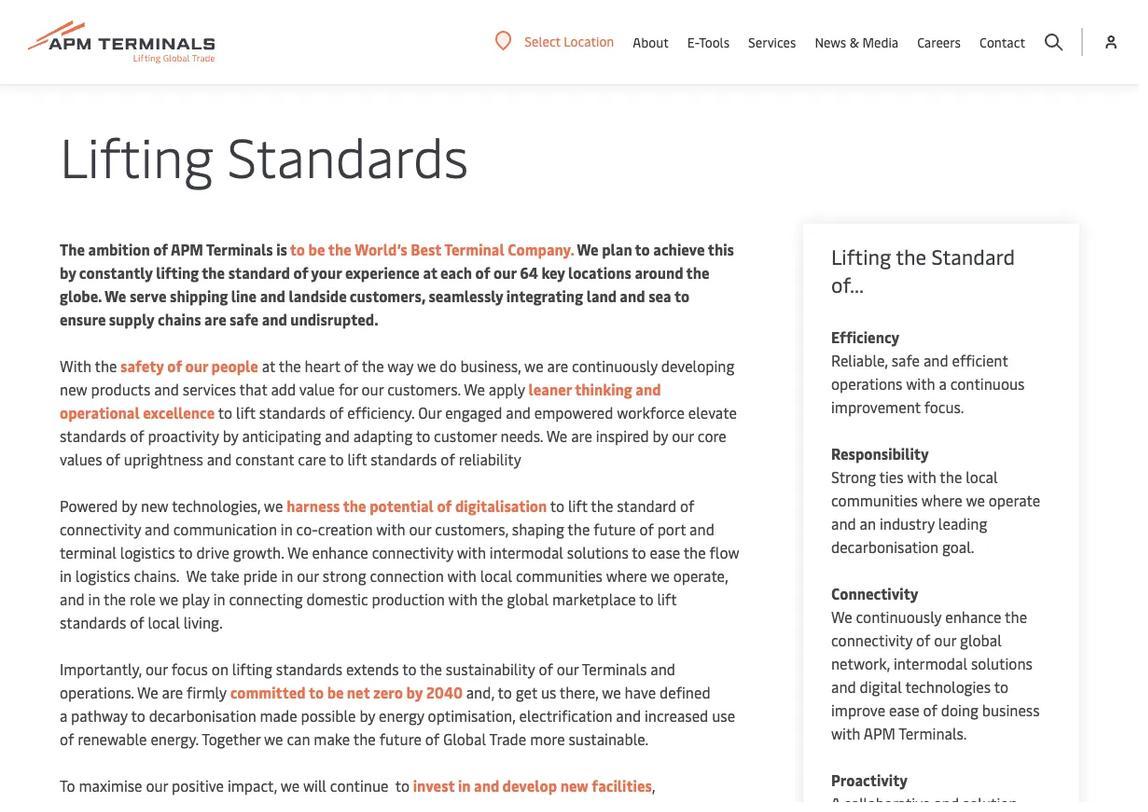 Task type: vqa. For each thing, say whether or not it's contained in the screenshot.
first drivers from the right
no



Task type: locate. For each thing, give the bounding box(es) containing it.
and up defined
[[651, 660, 676, 680]]

lifting up of...
[[832, 243, 892, 270]]

1 vertical spatial connectivity
[[372, 543, 454, 563]]

products
[[91, 380, 151, 400]]

lifting for lifting standards
[[60, 118, 214, 191]]

our inside importantly, our focus on lifting standards extends to the sustainability of our terminals and operations. we are firmly
[[146, 660, 168, 680]]

and up the improve
[[832, 677, 857, 697]]

local up operate
[[966, 467, 999, 487]]

0 vertical spatial global
[[507, 590, 549, 610]]

and down with the safety of our people
[[154, 380, 179, 400]]

we down "connectivity"
[[832, 607, 853, 627]]

harness
[[287, 496, 340, 516]]

committed to be net zero by 2040
[[227, 683, 467, 703]]

we up play at the left bottom
[[186, 566, 207, 586]]

1 vertical spatial local
[[481, 566, 513, 586]]

where up leading
[[922, 491, 963, 511]]

we down our terminals
[[602, 683, 621, 703]]

energy.
[[151, 730, 199, 750]]

terminals.
[[899, 724, 968, 744]]

1 vertical spatial continuously
[[857, 607, 942, 627]]

port
[[658, 520, 686, 540]]

select
[[525, 32, 561, 50]]

to
[[290, 239, 305, 260], [675, 286, 690, 306], [218, 403, 233, 423], [416, 426, 431, 446], [330, 450, 344, 470], [551, 496, 565, 516], [179, 543, 193, 563], [632, 543, 647, 563], [995, 677, 1009, 697], [309, 683, 324, 703], [498, 683, 512, 703], [131, 706, 145, 726], [396, 776, 410, 796]]

0 vertical spatial lift
[[236, 403, 256, 423]]

1 vertical spatial new
[[141, 496, 169, 516]]

connectivity down powered
[[60, 520, 141, 540]]

new down with
[[60, 380, 87, 400]]

0 horizontal spatial global
[[507, 590, 549, 610]]

we down empowered at the bottom of page
[[547, 426, 568, 446]]

harness the potential of digitalisation link
[[287, 496, 547, 516]]

0 vertical spatial where
[[922, 491, 963, 511]]

to up further strengthen
[[396, 776, 410, 796]]

strong
[[832, 467, 877, 487]]

1 vertical spatial standard
[[617, 496, 677, 516]]

global home > who we are
[[60, 58, 225, 76]]

to inside we plan to achieve this by constantly lifting the standard of your experience at each of our 64 key locations around the globe. we serve shipping line and landside customers, seamlessly integrating land and sea to ensure supply chains are safe and undisrupted.
[[675, 286, 690, 306]]

where up the to lift at right
[[607, 566, 648, 586]]

we inside connectivity we continuously enhance the connectivity of our global network, intermodal solutions and digital technologies to improve ease of doing business with apm terminals.
[[832, 607, 853, 627]]

and inside leaner thinking and operational excellence
[[636, 380, 662, 400]]

standard down terminals
[[228, 263, 290, 283]]

solutions up marketplace
[[567, 543, 629, 563]]

we down the co-
[[288, 543, 309, 563]]

0 vertical spatial communities
[[832, 491, 919, 511]]

terminal
[[445, 239, 505, 260]]

new up relevant
[[561, 776, 589, 796]]

our inside connectivity we continuously enhance the connectivity of our global network, intermodal solutions and digital technologies to improve ease of doing business with apm terminals.
[[935, 631, 957, 651]]

1 horizontal spatial lift
[[348, 450, 367, 470]]

we inside we plan to achieve this by constantly lifting the standard of your experience at each of our 64 key locations around the globe. we serve shipping line and landside customers, seamlessly integrating land and sea to ensure supply chains are safe and undisrupted.
[[577, 239, 599, 260]]

of left the port
[[640, 520, 654, 540]]

add
[[271, 380, 296, 400]]

continuously
[[572, 356, 658, 376], [857, 607, 942, 627]]

with inside efficiency reliable, safe and efficient operations with a continuous improvement focus.
[[907, 374, 936, 394]]

be net
[[327, 683, 370, 703]]

our inside we plan to achieve this by constantly lifting the standard of your experience at each of our 64 key locations around the globe. we serve shipping line and landside customers, seamlessly integrating land and sea to ensure supply chains are safe and undisrupted.
[[494, 263, 517, 283]]

future left the port
[[594, 520, 636, 540]]

lift down adapting
[[348, 450, 367, 470]]

do
[[440, 356, 457, 376]]

1 vertical spatial global
[[961, 631, 1002, 651]]

0 horizontal spatial continuously
[[572, 356, 658, 376]]

proactivity
[[832, 771, 908, 791]]

1 vertical spatial where
[[607, 566, 648, 586]]

communities inside to lift the standard of connectivity and communication in co-creation with our customers, shaping the future of port and terminal logistics to drive growth. we enhance connectivity with intermodal solutions to ease the flow in logistics chains.  we take pride in our strong connection with local communities where we operate, and in the role we play in connecting domestic production with the global marketplace to lift standards of local living.
[[516, 566, 603, 586]]

our inside , both individually and with our partners, to further strengthen our  footprint in relevant markets.
[[235, 800, 257, 804]]

with right ties
[[908, 467, 937, 487]]

0 horizontal spatial standard
[[228, 263, 290, 283]]

and left "an"
[[832, 514, 857, 534]]

industry
[[880, 514, 935, 534]]

local inside responsibility strong ties with the local communities where we operate and an industry leading decarbonisation goal.
[[966, 467, 999, 487]]

1 vertical spatial lifting
[[832, 243, 892, 270]]

leading
[[939, 514, 988, 534]]

are inside to lift standards of efficiency. our engaged and empowered workforce elevate standards of proactivity by anticipating and adapting to customer needs. we are inspired by our core values of uprightness and constant care to lift standards of reliability
[[571, 426, 593, 446]]

to down we are
[[131, 706, 145, 726]]

our left strong
[[297, 566, 319, 586]]

best
[[411, 239, 442, 260]]

standards up importantly,
[[60, 613, 126, 633]]

in connecting
[[214, 590, 303, 610]]

communities up "an"
[[832, 491, 919, 511]]

1 horizontal spatial where
[[922, 491, 963, 511]]

lift down that
[[236, 403, 256, 423]]

2 vertical spatial lift
[[568, 496, 588, 516]]

co-
[[297, 520, 318, 540]]

0 horizontal spatial local
[[148, 613, 180, 633]]

in right invest
[[458, 776, 471, 796]]

the inside connectivity we continuously enhance the connectivity of our global network, intermodal solutions and digital technologies to improve ease of doing business with apm terminals.
[[1006, 607, 1028, 627]]

plan to
[[602, 239, 650, 260]]

to up 'business'
[[995, 677, 1009, 697]]

and up a
[[924, 351, 949, 371]]

2 vertical spatial new
[[561, 776, 589, 796]]

future inside and, to get us there, we have defined a pathway to decarbonisation made possible by energy optimisation, electrification and increased use of renewable energy. together we can make the future of global trade more sustainable.
[[380, 730, 422, 750]]

with inside responsibility strong ties with the local communities where we operate and an industry leading decarbonisation goal.
[[908, 467, 937, 487]]

2 vertical spatial local
[[148, 613, 180, 633]]

lifting inside lifting the standard of...
[[832, 243, 892, 270]]

we inside "at the heart of the way we do business, we are continuously developing new products and services that add value for our customers. we apply"
[[464, 380, 485, 400]]

we right the role on the bottom left of the page
[[159, 590, 178, 610]]

leaner
[[529, 380, 572, 400]]

increased
[[645, 706, 709, 726]]

by inside and, to get us there, we have defined a pathway to decarbonisation made possible by energy optimisation, electrification and increased use of renewable energy. together we can make the future of global trade more sustainable.
[[360, 706, 375, 726]]

0 horizontal spatial are
[[548, 356, 569, 376]]

with inside connectivity we continuously enhance the connectivity of our global network, intermodal solutions and digital technologies to improve ease of doing business with apm terminals.
[[832, 724, 861, 744]]

and inside we plan to achieve this by constantly lifting the standard of your experience at each of our 64 key locations around the globe. we serve shipping line and landside customers, seamlessly integrating land and sea to ensure supply chains are safe and undisrupted.
[[260, 286, 286, 306]]

1 vertical spatial solutions
[[972, 654, 1033, 674]]

we up leading
[[967, 491, 986, 511]]

connectivity up network,
[[832, 631, 913, 651]]

services button
[[749, 0, 797, 84]]

0 horizontal spatial communities
[[516, 566, 603, 586]]

standards down add on the left top of the page
[[259, 403, 326, 423]]

to up shaping
[[551, 496, 565, 516]]

efficiency
[[832, 327, 900, 347]]

make
[[314, 730, 350, 750]]

global home link
[[60, 58, 135, 76]]

local down the role on the bottom left of the page
[[148, 613, 180, 633]]

intermodal
[[894, 654, 968, 674]]

0 vertical spatial standard
[[228, 263, 290, 283]]

and up workforce
[[636, 380, 662, 400]]

are up the leaner
[[548, 356, 569, 376]]

we inside to lift the standard of connectivity and communication in co-creation with our customers, shaping the future of port and terminal logistics to drive growth. we enhance connectivity with intermodal solutions to ease the flow in logistics chains.  we take pride in our strong connection with local communities where we operate, and in the role we play in connecting domestic production with the global marketplace to lift standards of local living.
[[159, 590, 178, 610]]

with down potential
[[376, 520, 406, 540]]

2 vertical spatial connectivity
[[832, 631, 913, 651]]

to be the world's best terminal company. link
[[290, 239, 575, 260]]

we
[[967, 491, 986, 511], [159, 590, 178, 610], [602, 683, 621, 703], [281, 776, 300, 796]]

we inside to lift standards of efficiency. our engaged and empowered workforce elevate standards of proactivity by anticipating and adapting to customer needs. we are inspired by our core values of uprightness and constant care to lift standards of reliability
[[547, 426, 568, 446]]

more
[[530, 730, 565, 750]]

by
[[223, 426, 239, 446], [653, 426, 669, 446], [122, 496, 137, 516], [407, 683, 423, 703], [360, 706, 375, 726]]

where inside to lift the standard of connectivity and communication in co-creation with our customers, shaping the future of port and terminal logistics to drive growth. we enhance connectivity with intermodal solutions to ease the flow in logistics chains.  we take pride in our strong connection with local communities where we operate, and in the role we play in connecting domestic production with the global marketplace to lift standards of local living.
[[607, 566, 648, 586]]

1 vertical spatial lift
[[348, 450, 367, 470]]

0 vertical spatial lifting
[[60, 118, 214, 191]]

0 horizontal spatial lifting
[[60, 118, 214, 191]]

where
[[922, 491, 963, 511], [607, 566, 648, 586]]

uprightness
[[124, 450, 203, 470]]

together we
[[202, 730, 283, 750]]

1 horizontal spatial lifting
[[832, 243, 892, 270]]

solutions inside connectivity we continuously enhance the connectivity of our global network, intermodal solutions and digital technologies to improve ease of doing business with apm terminals.
[[972, 654, 1033, 674]]

1 horizontal spatial enhance
[[946, 607, 1002, 627]]

0 horizontal spatial enhance
[[312, 543, 369, 563]]

the inside responsibility strong ties with the local communities where we operate and an industry leading decarbonisation goal.
[[940, 467, 963, 487]]

ease the
[[650, 543, 706, 563]]

our up we are
[[146, 660, 168, 680]]

standards down adapting
[[371, 450, 437, 470]]

lift inside to lift the standard of connectivity and communication in co-creation with our customers, shaping the future of port and terminal logistics to drive growth. we enhance connectivity with intermodal solutions to ease the flow in logistics chains.  we take pride in our strong connection with local communities where we operate, and in the role we play in connecting domestic production with the global marketplace to lift standards of local living.
[[568, 496, 588, 516]]

with inside to lift the standard of connectivity and communication in co-creation with our customers, shaping the future of port and terminal logistics to drive growth. we enhance connectivity with intermodal solutions to ease the flow in logistics chains.  we take pride in our strong connection with local communities where we operate, and in the role we play in connecting domestic production with the global marketplace to lift standards of local living.
[[376, 520, 406, 540]]

global inside to lift the standard of connectivity and communication in co-creation with our customers, shaping the future of port and terminal logistics to drive growth. we enhance connectivity with intermodal solutions to ease the flow in logistics chains.  we take pride in our strong connection with local communities where we operate, and in the role we play in connecting domestic production with the global marketplace to lift standards of local living.
[[507, 590, 549, 610]]

apm
[[864, 724, 896, 744]]

with down the improve
[[832, 724, 861, 744]]

0 vertical spatial new
[[60, 380, 87, 400]]

who
[[154, 58, 180, 76]]

enhance inside connectivity we continuously enhance the connectivity of our global network, intermodal solutions and digital technologies to improve ease of doing business with apm terminals.
[[946, 607, 1002, 627]]

by down to the
[[407, 683, 423, 703]]

extends
[[346, 660, 399, 680]]

solutions up 'business'
[[972, 654, 1033, 674]]

to left drive
[[179, 543, 193, 563]]

engaged
[[445, 403, 503, 423]]

0 vertical spatial connectivity
[[60, 520, 141, 540]]

with
[[907, 374, 936, 394], [908, 467, 937, 487], [376, 520, 406, 540], [832, 724, 861, 744]]

to right is
[[290, 239, 305, 260]]

of down the role on the bottom left of the page
[[130, 613, 144, 633]]

0 horizontal spatial solutions
[[567, 543, 629, 563]]

0 horizontal spatial where
[[607, 566, 648, 586]]

will
[[303, 776, 327, 796]]

we up partners, to
[[281, 776, 300, 796]]

of global
[[426, 730, 486, 750]]

goal.
[[943, 537, 975, 557]]

1 horizontal spatial are
[[571, 426, 593, 446]]

solutions inside to lift the standard of connectivity and communication in co-creation with our customers, shaping the future of port and terminal logistics to drive growth. we enhance connectivity with intermodal solutions to ease the flow in logistics chains.  we take pride in our strong connection with local communities where we operate, and in the role we play in connecting domestic production with the global marketplace to lift standards of local living.
[[567, 543, 629, 563]]

0 horizontal spatial future
[[380, 730, 422, 750]]

the ambition of apm terminals is to be the world's best terminal company.
[[60, 239, 575, 260]]

continuously inside "at the heart of the way we do business, we are continuously developing new products and services that add value for our customers. we apply"
[[572, 356, 658, 376]]

standard inside to lift the standard of connectivity and communication in co-creation with our customers, shaping the future of port and terminal logistics to drive growth. we enhance connectivity with intermodal solutions to ease the flow in logistics chains.  we take pride in our strong connection with local communities where we operate, and in the role we play in connecting domestic production with the global marketplace to lift standards of local living.
[[617, 496, 677, 516]]

0 vertical spatial enhance
[[312, 543, 369, 563]]

operations.
[[60, 683, 134, 703]]

global inside connectivity we continuously enhance the connectivity of our global network, intermodal solutions and digital technologies to improve ease of doing business with apm terminals.
[[961, 631, 1002, 651]]

standards up committed to be net zero by 2040 link
[[276, 660, 343, 680]]

connectivity for to lift the standard of connectivity and communication in co-creation with our customers, shaping the future of port and terminal logistics to drive growth. we enhance connectivity with intermodal solutions to ease the flow in logistics chains.  we take pride in our strong connection with local communities where we operate, and in the role we play in connecting domestic production with the global marketplace to lift standards of local living.
[[60, 520, 141, 540]]

1 horizontal spatial continuously
[[857, 607, 942, 627]]

1 horizontal spatial global
[[961, 631, 1002, 651]]

1 horizontal spatial standard
[[617, 496, 677, 516]]

and up the needs.
[[506, 403, 531, 423]]

where inside responsibility strong ties with the local communities where we operate and an industry leading decarbonisation goal.
[[922, 491, 963, 511]]

0 vertical spatial solutions
[[567, 543, 629, 563]]

and inside efficiency reliable, safe and efficient operations with a continuous improvement focus.
[[924, 351, 949, 371]]

of
[[476, 263, 491, 283], [344, 356, 359, 376], [330, 403, 344, 423], [130, 426, 144, 446], [106, 450, 120, 470], [441, 450, 455, 470], [437, 496, 452, 516], [681, 496, 695, 516], [640, 520, 654, 540], [130, 613, 144, 633], [917, 631, 931, 651], [539, 660, 553, 680], [924, 701, 938, 721]]

sea
[[649, 286, 672, 306]]

to up possible
[[309, 683, 324, 703]]

enhance up intermodal
[[946, 607, 1002, 627]]

of up terminals.
[[924, 701, 938, 721]]

connectivity up connection with
[[372, 543, 454, 563]]

global up intermodal
[[961, 631, 1002, 651]]

1 horizontal spatial solutions
[[972, 654, 1033, 674]]

connectivity for connectivity we continuously enhance the connectivity of our global network, intermodal solutions and digital technologies to improve ease of doing business with apm terminals.
[[832, 631, 913, 651]]

and inside importantly, our focus on lifting standards extends to the sustainability of our terminals and operations. we are firmly
[[651, 660, 676, 680]]

and,
[[467, 683, 495, 703]]

0 vertical spatial future
[[594, 520, 636, 540]]

our down the impact,
[[235, 800, 257, 804]]

in left relevant
[[565, 800, 577, 804]]

new down uprightness on the left
[[141, 496, 169, 516]]

continuously up the thinking
[[572, 356, 658, 376]]

we inside responsibility strong ties with the local communities where we operate and an industry leading decarbonisation goal.
[[967, 491, 986, 511]]

our left 64
[[494, 263, 517, 283]]

role
[[130, 590, 156, 610]]

the
[[60, 239, 85, 260]]

standard
[[932, 243, 1016, 270]]

to left get
[[498, 683, 512, 703]]

lifting
[[60, 118, 214, 191], [832, 243, 892, 270]]

of renewable
[[60, 730, 147, 750]]

of up "us there,"
[[539, 660, 553, 680]]

2 horizontal spatial new
[[561, 776, 589, 796]]

in left the co-
[[281, 520, 293, 540]]

of down terminal at the left top of the page
[[476, 263, 491, 283]]

0 vertical spatial continuously
[[572, 356, 658, 376]]

2 horizontal spatial local
[[966, 467, 999, 487]]

markets.
[[639, 800, 697, 804]]

home
[[101, 58, 135, 76]]

at the heart of the way we do business, we are continuously developing new products and services that add value for our customers. we apply
[[60, 356, 735, 400]]

1 horizontal spatial future
[[594, 520, 636, 540]]

our left core
[[672, 426, 695, 446]]

our up intermodal
[[935, 631, 957, 651]]

standard up the port
[[617, 496, 677, 516]]

of inside we plan to achieve this by constantly lifting the standard of your experience at each of our 64 key locations around the globe. we serve shipping line and landside customers, seamlessly integrating land and sea to ensure supply chains are safe and undisrupted.
[[476, 263, 491, 283]]

the heart
[[279, 356, 341, 376]]

of down customer
[[441, 450, 455, 470]]

services
[[183, 380, 236, 400]]

connectivity inside connectivity we continuously enhance the connectivity of our global network, intermodal solutions and digital technologies to improve ease of doing business with apm terminals.
[[832, 631, 913, 651]]

to down the services
[[218, 403, 233, 423]]

to the
[[403, 660, 442, 680]]

of inside importantly, our focus on lifting standards extends to the sustainability of our terminals and operations. we are firmly
[[539, 660, 553, 680]]

at each
[[423, 263, 472, 283]]

shaping
[[512, 520, 565, 540]]

0 horizontal spatial lift
[[236, 403, 256, 423]]

by down be net
[[360, 706, 375, 726]]

tools
[[699, 33, 730, 51]]

1 vertical spatial are
[[571, 426, 593, 446]]

1 vertical spatial future
[[380, 730, 422, 750]]

with the safety of our people
[[60, 356, 258, 376]]

lift right digitalisation
[[568, 496, 588, 516]]

0 horizontal spatial connectivity
[[60, 520, 141, 540]]

leaner thinking and operational excellence
[[60, 380, 662, 423]]

2 horizontal spatial lift
[[568, 496, 588, 516]]

future down zero on the left of the page
[[380, 730, 422, 750]]

1 vertical spatial communities
[[516, 566, 603, 586]]

1 horizontal spatial communities
[[832, 491, 919, 511]]

0 vertical spatial local
[[966, 467, 999, 487]]

standards
[[259, 403, 326, 423], [60, 426, 126, 446], [371, 450, 437, 470], [60, 613, 126, 633], [276, 660, 343, 680]]

0 horizontal spatial new
[[60, 380, 87, 400]]

our terminals
[[557, 660, 647, 680]]

local down with intermodal
[[481, 566, 513, 586]]

we up engaged
[[464, 380, 485, 400]]

importantly,
[[60, 660, 142, 680]]

continuously down "connectivity"
[[857, 607, 942, 627]]

are inside "at the heart of the way we do business, we are continuously developing new products and services that add value for our customers. we apply"
[[548, 356, 569, 376]]

and inside responsibility strong ties with the local communities where we operate and an industry leading decarbonisation goal.
[[832, 514, 857, 534]]

customer
[[434, 426, 497, 446]]

and inside "at the heart of the way we do business, we are continuously developing new products and services that add value for our customers. we apply"
[[154, 380, 179, 400]]

of up customers,
[[437, 496, 452, 516]]

are down empowered at the bottom of page
[[571, 426, 593, 446]]

connectivity
[[60, 520, 141, 540], [372, 543, 454, 563], [832, 631, 913, 651]]

1 vertical spatial enhance
[[946, 607, 1002, 627]]

and down is
[[260, 286, 286, 306]]

2 horizontal spatial connectivity
[[832, 631, 913, 651]]

an
[[860, 514, 877, 534]]

services
[[749, 33, 797, 51]]

us there,
[[541, 683, 599, 703]]

0 vertical spatial are
[[548, 356, 569, 376]]

communities up marketplace
[[516, 566, 603, 586]]

our inside to lift standards of efficiency. our engaged and empowered workforce elevate standards of proactivity by anticipating and adapting to customer needs. we are inspired by our core values of uprightness and constant care to lift standards of reliability
[[672, 426, 695, 446]]

the inside and, to get us there, we have defined a pathway to decarbonisation made possible by energy optimisation, electrification and increased use of renewable energy. together we can make the future of global trade more sustainable.
[[354, 730, 376, 750]]



Task type: describe. For each thing, give the bounding box(es) containing it.
marketplace
[[553, 590, 636, 610]]

facilities
[[592, 776, 652, 796]]

1 horizontal spatial new
[[141, 496, 169, 516]]

thinking
[[575, 380, 633, 400]]

global
[[60, 58, 97, 76]]

efficiency.
[[348, 403, 415, 423]]

and inside connectivity we continuously enhance the connectivity of our global network, intermodal solutions and digital technologies to improve ease of doing business with apm terminals.
[[832, 677, 857, 697]]

proactivity
[[148, 426, 219, 446]]

and undisrupted.
[[262, 309, 378, 330]]

and right the port
[[690, 520, 715, 540]]

in down logistics
[[88, 590, 100, 610]]

>
[[143, 58, 150, 76]]

new inside "at the heart of the way we do business, we are continuously developing new products and services that add value for our customers. we apply"
[[60, 380, 87, 400]]

media
[[863, 33, 899, 51]]

efficient
[[953, 351, 1009, 371]]

to lift standards of efficiency. our engaged and empowered workforce elevate standards of proactivity by anticipating and adapting to customer needs. we are inspired by our core values of uprightness and constant care to lift standards of reliability
[[60, 403, 737, 470]]

lift for customers,
[[568, 496, 588, 516]]

64
[[520, 263, 539, 283]]

our down the harness the potential of digitalisation link on the left bottom of the page
[[409, 520, 432, 540]]

by up constant
[[223, 426, 239, 446]]

decarbonisation made
[[149, 706, 297, 726]]

and up 'terminal logistics'
[[145, 520, 170, 540]]

to
[[60, 776, 75, 796]]

to down our
[[416, 426, 431, 446]]

reliable,
[[832, 351, 889, 371]]

use
[[712, 706, 736, 726]]

potential
[[370, 496, 434, 516]]

lifting
[[232, 660, 273, 680]]

focus
[[171, 660, 208, 680]]

possible
[[301, 706, 356, 726]]

trade
[[490, 730, 527, 750]]

in right pride at the left bottom of page
[[281, 566, 293, 586]]

in inside , both individually and with our partners, to further strengthen our  footprint in relevant markets.
[[565, 800, 577, 804]]

careers button
[[918, 0, 962, 84]]

at
[[262, 356, 276, 376]]

e-
[[688, 33, 699, 51]]

about button
[[633, 0, 669, 84]]

digitalisation
[[456, 496, 547, 516]]

future inside to lift the standard of connectivity and communication in co-creation with our customers, shaping the future of port and terminal logistics to drive growth. we enhance connectivity with intermodal solutions to ease the flow in logistics chains.  we take pride in our strong connection with local communities where we operate, and in the role we play in connecting domestic production with the global marketplace to lift standards of local living.
[[594, 520, 636, 540]]

1 horizontal spatial local
[[481, 566, 513, 586]]

of...
[[832, 271, 865, 298]]

careers
[[918, 33, 962, 51]]

improve
[[832, 701, 886, 721]]

by right powered
[[122, 496, 137, 516]]

in left logistics
[[60, 566, 72, 586]]

living.
[[184, 613, 223, 633]]

growth.
[[233, 543, 284, 563]]

standard inside we plan to achieve this by constantly lifting the standard of your experience at each of our 64 key locations around the globe. we serve shipping line and landside customers, seamlessly integrating land and sea to ensure supply chains are safe and undisrupted.
[[228, 263, 290, 283]]

land and
[[587, 286, 646, 306]]

lifting for lifting the standard of...
[[832, 243, 892, 270]]

impact,
[[228, 776, 277, 796]]

of up uprightness on the left
[[130, 426, 144, 446]]

efficiency reliable, safe and efficient operations with a continuous improvement focus.
[[832, 327, 1025, 417]]

of down value
[[330, 403, 344, 423]]

by down workforce
[[653, 426, 669, 446]]

continuously inside connectivity we continuously enhance the connectivity of our global network, intermodal solutions and digital technologies to improve ease of doing business with apm terminals.
[[857, 607, 942, 627]]

achieve
[[654, 239, 705, 260]]

and, to get us there, we have defined a pathway to decarbonisation made possible by energy optimisation, electrification and increased use of renewable energy. together we can make the future of global trade more sustainable.
[[60, 683, 736, 750]]

and up care
[[325, 426, 350, 446]]

we are
[[137, 683, 183, 703]]

we inside and, to get us there, we have defined a pathway to decarbonisation made possible by energy optimisation, electrification and increased use of renewable energy. together we can make the future of global trade more sustainable.
[[602, 683, 621, 703]]

of inside "at the heart of the way we do business, we are continuously developing new products and services that add value for our customers. we apply"
[[344, 356, 359, 376]]

to left ease the on the right of the page
[[632, 543, 647, 563]]

who we are image
[[0, 0, 1140, 50]]

and down proactivity
[[207, 450, 232, 470]]

a pathway
[[60, 706, 128, 726]]

connection with
[[370, 566, 477, 586]]

to lift
[[640, 590, 677, 610]]

this
[[708, 239, 735, 260]]

to right care
[[330, 450, 344, 470]]

on
[[212, 660, 229, 680]]

communication
[[173, 520, 277, 540]]

terminal logistics
[[60, 543, 175, 563]]

customers,
[[435, 520, 509, 540]]

decarbonisation
[[832, 537, 939, 557]]

lifting the
[[156, 263, 225, 283]]

communities inside responsibility strong ties with the local communities where we operate and an industry leading decarbonisation goal.
[[832, 491, 919, 511]]

invest
[[413, 776, 455, 796]]

of up intermodal
[[917, 631, 931, 651]]

powered by new technologies, we harness the potential of digitalisation
[[60, 496, 547, 516]]

1 horizontal spatial connectivity
[[372, 543, 454, 563]]

are
[[205, 58, 225, 76]]

relevant
[[581, 800, 635, 804]]

the inside "at the heart of the way we do business, we are continuously developing new products and services that add value for our customers. we apply"
[[362, 356, 384, 376]]

our left positive
[[146, 776, 168, 796]]

enhance inside to lift the standard of connectivity and communication in co-creation with our customers, shaping the future of port and terminal logistics to drive growth. we enhance connectivity with intermodal solutions to ease the flow in logistics chains.  we take pride in our strong connection with local communities where we operate, and in the role we play in connecting domestic production with the global marketplace to lift standards of local living.
[[312, 543, 369, 563]]

customers.
[[388, 380, 461, 400]]

contact
[[980, 33, 1026, 51]]

safety of our people link
[[117, 356, 258, 376]]

and down logistics
[[60, 590, 85, 610]]

committed to be net zero by 2040 link
[[227, 683, 467, 703]]

creation
[[318, 520, 373, 540]]

standards down operational
[[60, 426, 126, 446]]

constant
[[236, 450, 294, 470]]

news & media button
[[815, 0, 899, 84]]

we left the are
[[183, 58, 202, 76]]

maximise
[[79, 776, 142, 796]]

with the
[[449, 590, 504, 610]]

standards
[[227, 118, 469, 191]]

chains
[[158, 309, 201, 330]]

terminals
[[206, 239, 273, 260]]

of right the values
[[106, 450, 120, 470]]

select location
[[525, 32, 615, 50]]

ease
[[890, 701, 920, 721]]

defined
[[660, 683, 711, 703]]

strong
[[323, 566, 366, 586]]

energy optimisation,
[[379, 706, 516, 726]]

our
[[418, 403, 442, 423]]

standards inside importantly, our focus on lifting standards extends to the sustainability of our terminals and operations. we are firmly
[[276, 660, 343, 680]]

standards inside to lift the standard of connectivity and communication in co-creation with our customers, shaping the future of port and terminal logistics to drive growth. we enhance connectivity with intermodal solutions to ease the flow in logistics chains.  we take pride in our strong connection with local communities where we operate, and in the role we play in connecting domestic production with the global marketplace to lift standards of local living.
[[60, 613, 126, 633]]

the inside lifting the standard of...
[[896, 243, 927, 270]]

connectivity
[[832, 584, 919, 604]]

connectivity we continuously enhance the connectivity of our global network, intermodal solutions and digital technologies to improve ease of doing business with apm terminals.
[[832, 584, 1040, 744]]

continuous
[[951, 374, 1025, 394]]

to inside connectivity we continuously enhance the connectivity of our global network, intermodal solutions and digital technologies to improve ease of doing business with apm terminals.
[[995, 677, 1009, 697]]

domestic
[[307, 590, 368, 610]]

safety
[[120, 356, 164, 376]]

further strengthen
[[343, 800, 468, 804]]

&
[[850, 33, 860, 51]]

get
[[516, 683, 538, 703]]

responsibility
[[832, 444, 930, 464]]

of up the port
[[681, 496, 695, 516]]

leaner thinking and operational excellence link
[[60, 380, 662, 423]]

company.
[[508, 239, 575, 260]]

is
[[277, 239, 288, 260]]

ensure supply
[[60, 309, 154, 330]]

lift for proactivity
[[236, 403, 256, 423]]



